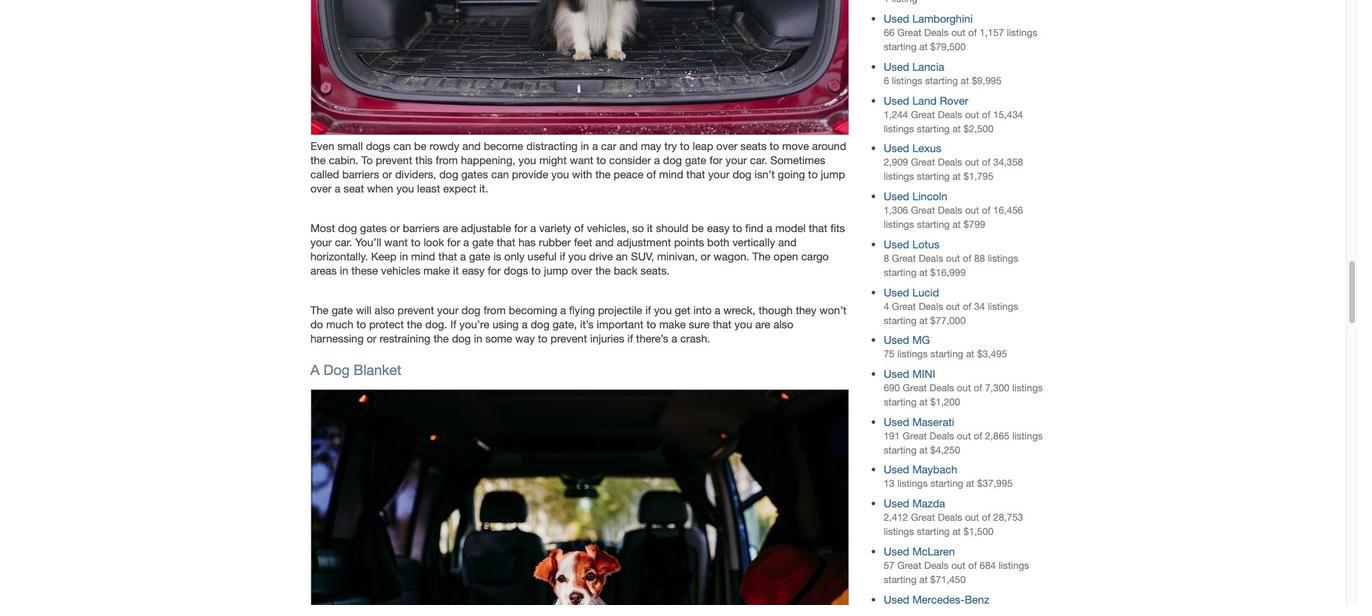 Task type: vqa. For each thing, say whether or not it's contained in the screenshot.


Task type: locate. For each thing, give the bounding box(es) containing it.
great inside 57 great deals out of 684 listings starting at
[[897, 560, 922, 571]]

1 horizontal spatial if
[[628, 332, 633, 345]]

will
[[356, 304, 372, 316]]

great for lexus
[[911, 157, 935, 168]]

dog
[[324, 362, 350, 378]]

0 horizontal spatial are
[[443, 221, 458, 234]]

deals down the mazda
[[938, 512, 962, 523]]

1 horizontal spatial also
[[774, 318, 794, 331]]

starting down lancia
[[925, 75, 958, 86]]

listings inside 66 great deals out of 1,157 listings starting at
[[1007, 27, 1037, 38]]

used
[[884, 12, 909, 25], [884, 60, 909, 73], [884, 94, 909, 107], [884, 142, 909, 154], [884, 190, 909, 202], [884, 238, 909, 250], [884, 286, 909, 298], [884, 333, 909, 346], [884, 367, 909, 380], [884, 415, 909, 428], [884, 463, 909, 476], [884, 497, 909, 510], [884, 545, 909, 558]]

in up the vehicles
[[400, 250, 408, 262]]

at inside 1,306 great deals out of 16,456 listings starting at
[[953, 219, 961, 230]]

great inside "690 great deals out of 7,300 listings starting at"
[[903, 382, 927, 393]]

a up gate,
[[560, 304, 566, 316]]

of inside 1,306 great deals out of 16,456 listings starting at
[[982, 205, 991, 216]]

of inside 191 great deals out of 2,865 listings starting at
[[974, 430, 982, 441]]

used for used maserati
[[884, 415, 909, 428]]

of for used lotus
[[963, 252, 971, 264]]

12 used from the top
[[884, 497, 909, 510]]

both
[[707, 236, 729, 248]]

deals for lucid
[[919, 300, 943, 312]]

0 vertical spatial prevent
[[376, 153, 412, 166]]

deals
[[924, 27, 949, 38], [938, 109, 962, 120], [938, 157, 962, 168], [938, 205, 962, 216], [919, 252, 943, 264], [919, 300, 943, 312], [930, 382, 954, 393], [930, 430, 954, 441], [938, 512, 962, 523], [924, 560, 949, 571]]

2 horizontal spatial over
[[716, 139, 738, 152]]

0 horizontal spatial dogs
[[366, 139, 390, 152]]

there's
[[636, 332, 668, 345]]

of up "$1,500"
[[982, 512, 991, 523]]

mclaren
[[912, 545, 955, 558]]

of inside 8 great deals out of 88 listings starting at
[[963, 252, 971, 264]]

2,865
[[985, 430, 1010, 441]]

starting up lexus
[[917, 123, 950, 134]]

for
[[710, 153, 723, 166], [514, 221, 527, 234], [447, 236, 460, 248], [488, 264, 501, 277]]

way
[[515, 332, 535, 345]]

deals inside 1,306 great deals out of 16,456 listings starting at
[[938, 205, 962, 216]]

car. down seats
[[750, 153, 767, 166]]

out for used lexus
[[965, 157, 979, 168]]

1 used from the top
[[884, 12, 909, 25]]

690 great deals out of 7,300 listings starting at
[[884, 382, 1043, 408]]

deals down lexus
[[938, 157, 962, 168]]

if
[[560, 250, 565, 262], [645, 304, 651, 316], [628, 332, 633, 345]]

at inside '4 great deals out of 34 listings starting at'
[[919, 315, 928, 326]]

0 vertical spatial can
[[393, 139, 411, 152]]

get
[[675, 304, 690, 316]]

your down seats
[[726, 153, 747, 166]]

of inside 2,412 great deals out of 28,753 listings starting at
[[982, 512, 991, 523]]

used up "57"
[[884, 545, 909, 558]]

deals inside 8 great deals out of 88 listings starting at
[[919, 252, 943, 264]]

1 vertical spatial jump
[[544, 264, 568, 277]]

0 horizontal spatial over
[[310, 182, 332, 194]]

vertically
[[733, 236, 775, 248]]

8 used from the top
[[884, 333, 909, 346]]

starting for mini
[[884, 396, 917, 408]]

28,753
[[993, 512, 1023, 523]]

1 vertical spatial the
[[310, 304, 329, 316]]

your inside the gate will also prevent your dog from becoming a flying projectile if you get into a wreck, though they won't do much to protect the dog. if you're using a dog gate, it's important to make sure that you are also harnessing or restraining the dog in some way to prevent injuries if there's a crash.
[[437, 304, 459, 316]]

0 horizontal spatial if
[[560, 250, 565, 262]]

deals down mclaren
[[924, 560, 949, 571]]

13 used from the top
[[884, 545, 909, 558]]

even small dogs can be rowdy and become distracting in a car and may try to leap over seats to move around the cabin. to prevent this from happening, you might want to consider a dog gate for your car. sometimes called barriers or dividers, dog gates can provide you with the peace of mind that your dog isn't going to jump over a seat when you least expect it.
[[310, 139, 846, 194]]

dog down if
[[452, 332, 471, 345]]

0 horizontal spatial the
[[310, 304, 329, 316]]

dog inside most dog gates or barriers are adjustable for a variety of vehicles, so it should be easy to find a model that fits your car. you'll want to look for a gate that has rubber feet and adjustment points both vertically and horizontally. keep in mind that a gate is only useful if you drive an suv, minivan, or wagon. the open cargo areas in these vehicles make it easy for dogs to jump over the back seats.
[[338, 221, 357, 234]]

to left look
[[411, 236, 421, 248]]

great down land
[[911, 109, 935, 120]]

starting inside "690 great deals out of 7,300 listings starting at"
[[884, 396, 917, 408]]

5 used from the top
[[884, 190, 909, 202]]

dividers,
[[395, 167, 436, 180]]

a
[[310, 362, 320, 378]]

are up look
[[443, 221, 458, 234]]

1 vertical spatial be
[[692, 221, 704, 234]]

gate inside even small dogs can be rowdy and become distracting in a car and may try to leap over seats to move around the cabin. to prevent this from happening, you might want to consider a dog gate for your car. sometimes called barriers or dividers, dog gates can provide you with the peace of mind that your dog isn't going to jump over a seat when you least expect it.
[[685, 153, 706, 166]]

used for used land rover
[[884, 94, 909, 107]]

of inside 57 great deals out of 684 listings starting at
[[968, 560, 977, 571]]

to down car
[[596, 153, 606, 166]]

for down is
[[488, 264, 501, 277]]

0 vertical spatial are
[[443, 221, 458, 234]]

starting down "57"
[[884, 574, 917, 585]]

1 horizontal spatial can
[[491, 167, 509, 180]]

0 vertical spatial mind
[[659, 167, 683, 180]]

car. up horizontally.
[[335, 236, 352, 248]]

0 vertical spatial jump
[[821, 167, 845, 180]]

areas
[[310, 264, 337, 277]]

it right the so
[[647, 221, 653, 234]]

1 vertical spatial if
[[645, 304, 651, 316]]

1 horizontal spatial dogs
[[504, 264, 528, 277]]

for down leap
[[710, 153, 723, 166]]

out inside 1,306 great deals out of 16,456 listings starting at
[[965, 205, 979, 216]]

starting down 66
[[884, 41, 917, 52]]

great right 66
[[897, 27, 922, 38]]

0 vertical spatial also
[[375, 304, 395, 316]]

keep
[[371, 250, 397, 262]]

of left 684
[[968, 560, 977, 571]]

cargo
[[801, 250, 829, 262]]

1 horizontal spatial be
[[692, 221, 704, 234]]

1 horizontal spatial mind
[[659, 167, 683, 180]]

of inside 2,909 great deals out of 34,358 listings starting at
[[982, 157, 991, 168]]

of inside "1,244 great deals out of 15,434 listings starting at"
[[982, 109, 991, 120]]

listings down 1,306
[[884, 219, 914, 230]]

starting down 690
[[884, 396, 917, 408]]

2,412 great deals out of 28,753 listings starting at
[[884, 512, 1023, 537]]

out up $1,200
[[957, 382, 971, 393]]

find
[[745, 221, 764, 234]]

0 horizontal spatial easy
[[462, 264, 485, 277]]

provide
[[512, 167, 548, 180]]

1 vertical spatial mind
[[411, 250, 435, 262]]

at left $2,500
[[953, 123, 961, 134]]

0 vertical spatial from
[[436, 153, 458, 166]]

great inside 2,412 great deals out of 28,753 listings starting at
[[911, 512, 935, 523]]

0 horizontal spatial jump
[[544, 264, 568, 277]]

1 horizontal spatial from
[[484, 304, 506, 316]]

adjustment
[[617, 236, 671, 248]]

at inside 191 great deals out of 2,865 listings starting at
[[919, 444, 928, 456]]

6
[[884, 75, 889, 86]]

at up lancia
[[919, 41, 928, 52]]

listings inside 2,909 great deals out of 34,358 listings starting at
[[884, 171, 914, 182]]

dogs
[[366, 139, 390, 152], [504, 264, 528, 277]]

back
[[614, 264, 638, 277]]

over down called
[[310, 182, 332, 194]]

dog right most
[[338, 221, 357, 234]]

listings inside 8 great deals out of 88 listings starting at
[[988, 252, 1018, 264]]

listings inside 1,306 great deals out of 16,456 listings starting at
[[884, 219, 914, 230]]

starting for lucid
[[884, 315, 917, 326]]

66
[[884, 27, 895, 38]]

great for lotus
[[892, 252, 916, 264]]

deals for land
[[938, 109, 962, 120]]

$3,495
[[977, 348, 1007, 360]]

at for lotus
[[919, 267, 928, 278]]

$2,500
[[964, 123, 994, 134]]

of inside "690 great deals out of 7,300 listings starting at"
[[974, 382, 982, 393]]

a left crash.
[[672, 332, 677, 345]]

0 horizontal spatial be
[[414, 139, 427, 152]]

you'll
[[355, 236, 381, 248]]

0 vertical spatial be
[[414, 139, 427, 152]]

used up 13
[[884, 463, 909, 476]]

at inside 2,412 great deals out of 28,753 listings starting at
[[953, 526, 961, 537]]

88
[[974, 252, 985, 264]]

the inside the gate will also prevent your dog from becoming a flying projectile if you get into a wreck, though they won't do much to protect the dog. if you're using a dog gate, it's important to make sure that you are also harnessing or restraining the dog in some way to prevent injuries if there's a crash.
[[310, 304, 329, 316]]

at left $3,495
[[966, 348, 975, 360]]

1,244
[[884, 109, 908, 120]]

over right leap
[[716, 139, 738, 152]]

at inside "1,244 great deals out of 15,434 listings starting at"
[[953, 123, 961, 134]]

be up points
[[692, 221, 704, 234]]

at for mazda
[[953, 526, 961, 537]]

10 used from the top
[[884, 415, 909, 428]]

used lotus link
[[884, 238, 940, 250]]

starting inside 57 great deals out of 684 listings starting at
[[884, 574, 917, 585]]

barriers up look
[[403, 221, 440, 234]]

in inside even small dogs can be rowdy and become distracting in a car and may try to leap over seats to move around the cabin. to prevent this from happening, you might want to consider a dog gate for your car. sometimes called barriers or dividers, dog gates can provide you with the peace of mind that your dog isn't going to jump over a seat when you least expect it.
[[581, 139, 589, 152]]

deals inside 191 great deals out of 2,865 listings starting at
[[930, 430, 954, 441]]

lucid
[[912, 286, 939, 298]]

your
[[726, 153, 747, 166], [708, 167, 730, 180], [310, 236, 332, 248], [437, 304, 459, 316]]

can down happening,
[[491, 167, 509, 180]]

you inside most dog gates or barriers are adjustable for a variety of vehicles, so it should be easy to find a model that fits your car. you'll want to look for a gate that has rubber feet and adjustment points both vertically and horizontally. keep in mind that a gate is only useful if you drive an suv, minivan, or wagon. the open cargo areas in these vehicles make it easy for dogs to jump over the back seats.
[[568, 250, 586, 262]]

at inside 8 great deals out of 88 listings starting at
[[919, 267, 928, 278]]

easy
[[707, 221, 730, 234], [462, 264, 485, 277]]

deals inside 66 great deals out of 1,157 listings starting at
[[924, 27, 949, 38]]

out inside 8 great deals out of 88 listings starting at
[[946, 252, 960, 264]]

starting for lincoln
[[917, 219, 950, 230]]

used inside used mg 75 listings starting at $3,495
[[884, 333, 909, 346]]

great inside 66 great deals out of 1,157 listings starting at
[[897, 27, 922, 38]]

1 horizontal spatial want
[[570, 153, 593, 166]]

the gate will also prevent your dog from becoming a flying projectile if you get into a wreck, though they won't do much to protect the dog. if you're using a dog gate, it's important to make sure that you are also harnessing or restraining the dog in some way to prevent injuries if there's a crash.
[[310, 304, 847, 345]]

deals for lexus
[[938, 157, 962, 168]]

0 vertical spatial barriers
[[342, 167, 379, 180]]

great inside '4 great deals out of 34 listings starting at'
[[892, 300, 916, 312]]

from inside the gate will also prevent your dog from becoming a flying projectile if you get into a wreck, though they won't do much to protect the dog. if you're using a dog gate, it's important to make sure that you are also harnessing or restraining the dog in some way to prevent injuries if there's a crash.
[[484, 304, 506, 316]]

isn't
[[755, 167, 775, 180]]

from up using
[[484, 304, 506, 316]]

1 horizontal spatial gates
[[461, 167, 488, 180]]

great down lexus
[[911, 157, 935, 168]]

1 vertical spatial can
[[491, 167, 509, 180]]

1 vertical spatial want
[[384, 236, 408, 248]]

6 used from the top
[[884, 238, 909, 250]]

listings for maserati
[[1012, 430, 1043, 441]]

0 horizontal spatial want
[[384, 236, 408, 248]]

that left fits
[[809, 221, 828, 234]]

used up 690
[[884, 367, 909, 380]]

at for lucid
[[919, 315, 928, 326]]

0 horizontal spatial can
[[393, 139, 411, 152]]

at left $1,795
[[953, 171, 961, 182]]

to down sometimes
[[808, 167, 818, 180]]

used lancia 6 listings starting at $9,995
[[884, 60, 1002, 86]]

1 vertical spatial are
[[755, 318, 771, 331]]

drive
[[589, 250, 613, 262]]

starting up lincoln
[[917, 171, 950, 182]]

at for mini
[[919, 396, 928, 408]]

a right find
[[767, 221, 772, 234]]

leap
[[693, 139, 713, 152]]

listings right the 88
[[988, 252, 1018, 264]]

1 horizontal spatial jump
[[821, 167, 845, 180]]

if down important
[[628, 332, 633, 345]]

out inside "1,244 great deals out of 15,434 listings starting at"
[[965, 109, 979, 120]]

also down though
[[774, 318, 794, 331]]

wreck,
[[724, 304, 756, 316]]

7 used from the top
[[884, 286, 909, 298]]

used up 191
[[884, 415, 909, 428]]

used for used lotus
[[884, 238, 909, 250]]

model
[[775, 221, 806, 234]]

be inside even small dogs can be rowdy and become distracting in a car and may try to leap over seats to move around the cabin. to prevent this from happening, you might want to consider a dog gate for your car. sometimes called barriers or dividers, dog gates can provide you with the peace of mind that your dog isn't going to jump over a seat when you least expect it.
[[414, 139, 427, 152]]

for inside even small dogs can be rowdy and become distracting in a car and may try to leap over seats to move around the cabin. to prevent this from happening, you might want to consider a dog gate for your car. sometimes called barriers or dividers, dog gates can provide you with the peace of mind that your dog isn't going to jump over a seat when you least expect it.
[[710, 153, 723, 166]]

with
[[572, 167, 592, 180]]

starting inside 2,412 great deals out of 28,753 listings starting at
[[917, 526, 950, 537]]

1 vertical spatial from
[[484, 304, 506, 316]]

that inside even small dogs can be rowdy and become distracting in a car and may try to leap over seats to move around the cabin. to prevent this from happening, you might want to consider a dog gate for your car. sometimes called barriers or dividers, dog gates can provide you with the peace of mind that your dog isn't going to jump over a seat when you least expect it.
[[686, 167, 705, 180]]

jump inside most dog gates or barriers are adjustable for a variety of vehicles, so it should be easy to find a model that fits your car. you'll want to look for a gate that has rubber feet and adjustment points both vertically and horizontally. keep in mind that a gate is only useful if you drive an suv, minivan, or wagon. the open cargo areas in these vehicles make it easy for dogs to jump over the back seats.
[[544, 264, 568, 277]]

deals inside '4 great deals out of 34 listings starting at'
[[919, 300, 943, 312]]

listings down used mg link
[[897, 348, 928, 360]]

barriers down to
[[342, 167, 379, 180]]

0 horizontal spatial from
[[436, 153, 458, 166]]

seats
[[741, 139, 767, 152]]

a left car
[[592, 139, 598, 152]]

listings inside used lancia 6 listings starting at $9,995
[[892, 75, 922, 86]]

4 great deals out of 34 listings starting at
[[884, 300, 1018, 326]]

out for used mazda
[[965, 512, 979, 523]]

great down 'used lucid'
[[892, 300, 916, 312]]

mind
[[659, 167, 683, 180], [411, 250, 435, 262]]

prevent
[[376, 153, 412, 166], [398, 304, 434, 316], [551, 332, 587, 345]]

used up 75
[[884, 333, 909, 346]]

1 vertical spatial barriers
[[403, 221, 440, 234]]

deals for mclaren
[[924, 560, 949, 571]]

listings down 2,909
[[884, 171, 914, 182]]

0 vertical spatial easy
[[707, 221, 730, 234]]

gate
[[685, 153, 706, 166], [472, 236, 494, 248], [469, 250, 490, 262], [332, 304, 353, 316]]

of left the 88
[[963, 252, 971, 264]]

great inside 8 great deals out of 88 listings starting at
[[892, 252, 916, 264]]

a
[[592, 139, 598, 152], [654, 153, 660, 166], [335, 182, 341, 194], [530, 221, 536, 234], [767, 221, 772, 234], [463, 236, 469, 248], [460, 250, 466, 262], [560, 304, 566, 316], [715, 304, 721, 316], [522, 318, 528, 331], [672, 332, 677, 345]]

1 horizontal spatial car.
[[750, 153, 767, 166]]

0 vertical spatial gates
[[461, 167, 488, 180]]

3 used from the top
[[884, 94, 909, 107]]

deals for lamborghini
[[924, 27, 949, 38]]

out inside 66 great deals out of 1,157 listings starting at
[[952, 27, 966, 38]]

at for land
[[953, 123, 961, 134]]

at up "mg"
[[919, 315, 928, 326]]

gate up much
[[332, 304, 353, 316]]

listings for lotus
[[988, 252, 1018, 264]]

mind down try
[[659, 167, 683, 180]]

0 horizontal spatial gates
[[360, 221, 387, 234]]

0 vertical spatial make
[[423, 264, 450, 277]]

projectile
[[598, 304, 642, 316]]

1 vertical spatial also
[[774, 318, 794, 331]]

listings right the 7,300
[[1012, 382, 1043, 393]]

used mazda link
[[884, 497, 945, 510]]

called
[[310, 167, 339, 180]]

0 vertical spatial dogs
[[366, 139, 390, 152]]

and
[[462, 139, 481, 152], [619, 139, 638, 152], [595, 236, 614, 248], [778, 236, 797, 248]]

0 vertical spatial car.
[[750, 153, 767, 166]]

out inside '4 great deals out of 34 listings starting at'
[[946, 300, 960, 312]]

great for maserati
[[903, 430, 927, 441]]

is
[[494, 250, 501, 262]]

horizontally.
[[310, 250, 368, 262]]

starting for lotus
[[884, 267, 917, 278]]

to
[[680, 139, 690, 152], [770, 139, 779, 152], [596, 153, 606, 166], [808, 167, 818, 180], [733, 221, 742, 234], [411, 236, 421, 248], [531, 264, 541, 277], [356, 318, 366, 331], [647, 318, 656, 331], [538, 332, 548, 345]]

it
[[647, 221, 653, 234], [453, 264, 459, 277]]

of for used land rover
[[982, 109, 991, 120]]

0 horizontal spatial car.
[[335, 236, 352, 248]]

0 horizontal spatial also
[[375, 304, 395, 316]]

out up "$1,500"
[[965, 512, 979, 523]]

out inside 57 great deals out of 684 listings starting at
[[952, 560, 966, 571]]

starting inside 1,306 great deals out of 16,456 listings starting at
[[917, 219, 950, 230]]

feet
[[574, 236, 592, 248]]

starting inside 8 great deals out of 88 listings starting at
[[884, 267, 917, 278]]

1 horizontal spatial the
[[752, 250, 771, 262]]

57 great deals out of 684 listings starting at
[[884, 560, 1029, 585]]

of inside 66 great deals out of 1,157 listings starting at
[[968, 27, 977, 38]]

used maserati
[[884, 415, 954, 428]]

0 vertical spatial over
[[716, 139, 738, 152]]

at for lexus
[[953, 171, 961, 182]]

deals inside 2,909 great deals out of 34,358 listings starting at
[[938, 157, 962, 168]]

1 vertical spatial car.
[[335, 236, 352, 248]]

1 vertical spatial it
[[453, 264, 459, 277]]

$9,995
[[972, 75, 1002, 86]]

gate left is
[[469, 250, 490, 262]]

2 vertical spatial over
[[571, 264, 592, 277]]

though
[[759, 304, 793, 316]]

starting inside 191 great deals out of 2,865 listings starting at
[[884, 444, 917, 456]]

out inside 2,909 great deals out of 34,358 listings starting at
[[965, 157, 979, 168]]

at inside used maybach 13 listings starting at $37,995
[[966, 478, 975, 489]]

2 horizontal spatial if
[[645, 304, 651, 316]]

used up 2,909
[[884, 142, 909, 154]]

2 vertical spatial if
[[628, 332, 633, 345]]

1 vertical spatial dogs
[[504, 264, 528, 277]]

starting inside "1,244 great deals out of 15,434 listings starting at"
[[917, 123, 950, 134]]

1 horizontal spatial make
[[659, 318, 686, 331]]

deals up $1,200
[[930, 382, 954, 393]]

gate inside the gate will also prevent your dog from becoming a flying projectile if you get into a wreck, though they won't do much to protect the dog. if you're using a dog gate, it's important to make sure that you are also harnessing or restraining the dog in some way to prevent injuries if there's a crash.
[[332, 304, 353, 316]]

used up 66
[[884, 12, 909, 25]]

listings inside "690 great deals out of 7,300 listings starting at"
[[1012, 382, 1043, 393]]

1 vertical spatial make
[[659, 318, 686, 331]]

0 vertical spatial the
[[752, 250, 771, 262]]

listings inside "1,244 great deals out of 15,434 listings starting at"
[[884, 123, 914, 134]]

starting down 191
[[884, 444, 917, 456]]

mind inside even small dogs can be rowdy and become distracting in a car and may try to leap over seats to move around the cabin. to prevent this from happening, you might want to consider a dog gate for your car. sometimes called barriers or dividers, dog gates can provide you with the peace of mind that your dog isn't going to jump over a seat when you least expect it.
[[659, 167, 683, 180]]

1 vertical spatial gates
[[360, 221, 387, 234]]

11 used from the top
[[884, 463, 909, 476]]

$77,000
[[930, 315, 966, 326]]

4 used from the top
[[884, 142, 909, 154]]

become
[[484, 139, 523, 152]]

1 horizontal spatial barriers
[[403, 221, 440, 234]]

8 great deals out of 88 listings starting at
[[884, 252, 1018, 278]]

starting up lotus
[[917, 219, 950, 230]]

mg
[[912, 333, 930, 346]]

using
[[493, 318, 519, 331]]

of for used lincoln
[[982, 205, 991, 216]]

jump down useful
[[544, 264, 568, 277]]

deals for mini
[[930, 382, 954, 393]]

0 horizontal spatial mind
[[411, 250, 435, 262]]

0 vertical spatial want
[[570, 153, 593, 166]]

great down used mclaren
[[897, 560, 922, 571]]

make inside most dog gates or barriers are adjustable for a variety of vehicles, so it should be easy to find a model that fits your car. you'll want to look for a gate that has rubber feet and adjustment points both vertically and horizontally. keep in mind that a gate is only useful if you drive an suv, minivan, or wagon. the open cargo areas in these vehicles make it easy for dogs to jump over the back seats.
[[423, 264, 450, 277]]

684
[[980, 560, 996, 571]]

out for used land rover
[[965, 109, 979, 120]]

2 used from the top
[[884, 60, 909, 73]]

mind inside most dog gates or barriers are adjustable for a variety of vehicles, so it should be easy to find a model that fits your car. you'll want to look for a gate that has rubber feet and adjustment points both vertically and horizontally. keep in mind that a gate is only useful if you drive an suv, minivan, or wagon. the open cargo areas in these vehicles make it easy for dogs to jump over the back seats.
[[411, 250, 435, 262]]

1 vertical spatial prevent
[[398, 304, 434, 316]]

prevent down gate,
[[551, 332, 587, 345]]

out up $4,250
[[957, 430, 971, 441]]

car. inside even small dogs can be rowdy and become distracting in a car and may try to leap over seats to move around the cabin. to prevent this from happening, you might want to consider a dog gate for your car. sometimes called barriers or dividers, dog gates can provide you with the peace of mind that your dog isn't going to jump over a seat when you least expect it.
[[750, 153, 767, 166]]

or inside even small dogs can be rowdy and become distracting in a car and may try to leap over seats to move around the cabin. to prevent this from happening, you might want to consider a dog gate for your car. sometimes called barriers or dividers, dog gates can provide you with the peace of mind that your dog isn't going to jump over a seat when you least expect it.
[[382, 167, 392, 180]]

the
[[310, 153, 326, 166], [595, 167, 611, 180], [595, 264, 611, 277], [407, 318, 422, 331], [434, 332, 449, 345]]

move
[[782, 139, 809, 152]]

at for lamborghini
[[919, 41, 928, 52]]

0 horizontal spatial barriers
[[342, 167, 379, 180]]

of for used lexus
[[982, 157, 991, 168]]

used lexus
[[884, 142, 941, 154]]

1 horizontal spatial it
[[647, 221, 653, 234]]

4
[[884, 300, 889, 312]]

gates inside even small dogs can be rowdy and become distracting in a car and may try to leap over seats to move around the cabin. to prevent this from happening, you might want to consider a dog gate for your car. sometimes called barriers or dividers, dog gates can provide you with the peace of mind that your dog isn't going to jump over a seat when you least expect it.
[[461, 167, 488, 180]]

prevent inside even small dogs can be rowdy and become distracting in a car and may try to leap over seats to move around the cabin. to prevent this from happening, you might want to consider a dog gate for your car. sometimes called barriers or dividers, dog gates can provide you with the peace of mind that your dog isn't going to jump over a seat when you least expect it.
[[376, 153, 412, 166]]

jump
[[821, 167, 845, 180], [544, 264, 568, 277]]

going
[[778, 167, 805, 180]]

want inside most dog gates or barriers are adjustable for a variety of vehicles, so it should be easy to find a model that fits your car. you'll want to look for a gate that has rubber feet and adjustment points both vertically and horizontally. keep in mind that a gate is only useful if you drive an suv, minivan, or wagon. the open cargo areas in these vehicles make it easy for dogs to jump over the back seats.
[[384, 236, 408, 248]]

restraining
[[380, 332, 431, 345]]

if right projectile at the bottom of the page
[[645, 304, 651, 316]]

used for used mini
[[884, 367, 909, 380]]

useful
[[528, 250, 557, 262]]

starting inside '4 great deals out of 34 listings starting at'
[[884, 315, 917, 326]]

listings inside 191 great deals out of 2,865 listings starting at
[[1012, 430, 1043, 441]]

deals inside "1,244 great deals out of 15,434 listings starting at"
[[938, 109, 962, 120]]

should
[[656, 221, 689, 234]]

listings right 684
[[999, 560, 1029, 571]]

prevent up dog.
[[398, 304, 434, 316]]

8
[[884, 252, 889, 264]]

want up keep
[[384, 236, 408, 248]]

starting inside used lancia 6 listings starting at $9,995
[[925, 75, 958, 86]]

deals for lincoln
[[938, 205, 962, 216]]

at inside "690 great deals out of 7,300 listings starting at"
[[919, 396, 928, 408]]

at inside 66 great deals out of 1,157 listings starting at
[[919, 41, 928, 52]]

of up feet
[[574, 221, 584, 234]]

used for used lamborghini
[[884, 12, 909, 25]]

1 vertical spatial over
[[310, 182, 332, 194]]

1 horizontal spatial over
[[571, 264, 592, 277]]

out for used lotus
[[946, 252, 960, 264]]

great for lincoln
[[911, 205, 935, 216]]

9 used from the top
[[884, 367, 909, 380]]

gates inside most dog gates or barriers are adjustable for a variety of vehicles, so it should be easy to find a model that fits your car. you'll want to look for a gate that has rubber feet and adjustment points both vertically and horizontally. keep in mind that a gate is only useful if you drive an suv, minivan, or wagon. the open cargo areas in these vehicles make it easy for dogs to jump over the back seats.
[[360, 221, 387, 234]]

deals down lamborghini
[[924, 27, 949, 38]]

great down used mini link
[[903, 382, 927, 393]]

1,244 great deals out of 15,434 listings starting at
[[884, 109, 1023, 134]]

1 horizontal spatial are
[[755, 318, 771, 331]]

starting inside 66 great deals out of 1,157 listings starting at
[[884, 41, 917, 52]]

starting down the 4
[[884, 315, 917, 326]]

0 horizontal spatial make
[[423, 264, 450, 277]]

if
[[450, 318, 456, 331]]

starting inside used maybach 13 listings starting at $37,995
[[931, 478, 963, 489]]

deals inside "690 great deals out of 7,300 listings starting at"
[[930, 382, 954, 393]]

starting up mini
[[931, 348, 963, 360]]

of inside even small dogs can be rowdy and become distracting in a car and may try to leap over seats to move around the cabin. to prevent this from happening, you might want to consider a dog gate for your car. sometimes called barriers or dividers, dog gates can provide you with the peace of mind that your dog isn't going to jump over a seat when you least expect it.
[[647, 167, 656, 180]]

great inside 191 great deals out of 2,865 listings starting at
[[903, 430, 927, 441]]

dog up you're
[[462, 304, 481, 316]]

0 vertical spatial if
[[560, 250, 565, 262]]

gates up "you'll" on the top
[[360, 221, 387, 234]]



Task type: describe. For each thing, give the bounding box(es) containing it.
listings inside used maybach 13 listings starting at $37,995
[[897, 478, 928, 489]]

listings for lincoln
[[884, 219, 914, 230]]

lincoln
[[912, 190, 948, 202]]

a up has
[[530, 221, 536, 234]]

be inside most dog gates or barriers are adjustable for a variety of vehicles, so it should be easy to find a model that fits your car. you'll want to look for a gate that has rubber feet and adjustment points both vertically and horizontally. keep in mind that a gate is only useful if you drive an suv, minivan, or wagon. the open cargo areas in these vehicles make it easy for dogs to jump over the back seats.
[[692, 221, 704, 234]]

that inside the gate will also prevent your dog from becoming a flying projectile if you get into a wreck, though they won't do much to protect the dog. if you're using a dog gate, it's important to make sure that you are also harnessing or restraining the dog in some way to prevent injuries if there's a crash.
[[713, 318, 732, 331]]

mini
[[912, 367, 935, 380]]

dog.
[[425, 318, 447, 331]]

690
[[884, 382, 900, 393]]

a left seat
[[335, 182, 341, 194]]

to right seats
[[770, 139, 779, 152]]

66 great deals out of 1,157 listings starting at
[[884, 27, 1037, 52]]

the right with
[[595, 167, 611, 180]]

to left find
[[733, 221, 742, 234]]

to right try
[[680, 139, 690, 152]]

maybach
[[912, 463, 957, 476]]

191 great deals out of 2,865 listings starting at
[[884, 430, 1043, 456]]

out for used lamborghini
[[952, 27, 966, 38]]

rubber
[[539, 236, 571, 248]]

that up only
[[497, 236, 515, 248]]

to right 'way'
[[538, 332, 548, 345]]

an
[[616, 250, 628, 262]]

around
[[812, 139, 846, 152]]

you left get
[[654, 304, 672, 316]]

of for used maserati
[[974, 430, 982, 441]]

starting for lamborghini
[[884, 41, 917, 52]]

dog left isn't
[[733, 167, 752, 180]]

used inside used maybach 13 listings starting at $37,995
[[884, 463, 909, 476]]

a left is
[[460, 250, 466, 262]]

gate,
[[553, 318, 577, 331]]

2,909
[[884, 157, 908, 168]]

$71,450
[[930, 574, 966, 585]]

car. inside most dog gates or barriers are adjustable for a variety of vehicles, so it should be easy to find a model that fits your car. you'll want to look for a gate that has rubber feet and adjustment points both vertically and horizontally. keep in mind that a gate is only useful if you drive an suv, minivan, or wagon. the open cargo areas in these vehicles make it easy for dogs to jump over the back seats.
[[335, 236, 352, 248]]

34
[[974, 300, 985, 312]]

you down dividers,
[[396, 182, 414, 194]]

and up consider on the top
[[619, 139, 638, 152]]

dog down try
[[663, 153, 682, 166]]

at for maserati
[[919, 444, 928, 456]]

vehicles
[[381, 264, 420, 277]]

important
[[597, 318, 644, 331]]

$1,500
[[964, 526, 994, 537]]

a down may
[[654, 153, 660, 166]]

used for used mazda
[[884, 497, 909, 510]]

do
[[310, 318, 323, 331]]

suv,
[[631, 250, 654, 262]]

over inside most dog gates or barriers are adjustable for a variety of vehicles, so it should be easy to find a model that fits your car. you'll want to look for a gate that has rubber feet and adjustment points both vertically and horizontally. keep in mind that a gate is only useful if you drive an suv, minivan, or wagon. the open cargo areas in these vehicles make it easy for dogs to jump over the back seats.
[[571, 264, 592, 277]]

your inside most dog gates or barriers are adjustable for a variety of vehicles, so it should be easy to find a model that fits your car. you'll want to look for a gate that has rubber feet and adjustment points both vertically and horizontally. keep in mind that a gate is only useful if you drive an suv, minivan, or wagon. the open cargo areas in these vehicles make it easy for dogs to jump over the back seats.
[[310, 236, 332, 248]]

the down even
[[310, 153, 326, 166]]

great for lucid
[[892, 300, 916, 312]]

at inside used mg 75 listings starting at $3,495
[[966, 348, 975, 360]]

used for used lincoln
[[884, 190, 909, 202]]

the down dog.
[[434, 332, 449, 345]]

used lamborghini link
[[884, 12, 973, 25]]

a right into
[[715, 304, 721, 316]]

to down useful
[[531, 264, 541, 277]]

peace
[[614, 167, 644, 180]]

becoming
[[509, 304, 557, 316]]

at for mclaren
[[919, 574, 928, 585]]

of inside most dog gates or barriers are adjustable for a variety of vehicles, so it should be easy to find a model that fits your car. you'll want to look for a gate that has rubber feet and adjustment points both vertically and horizontally. keep in mind that a gate is only useful if you drive an suv, minivan, or wagon. the open cargo areas in these vehicles make it easy for dogs to jump over the back seats.
[[574, 221, 584, 234]]

great for mazda
[[911, 512, 935, 523]]

make inside the gate will also prevent your dog from becoming a flying projectile if you get into a wreck, though they won't do much to protect the dog. if you're using a dog gate, it's important to make sure that you are also harnessing or restraining the dog in some way to prevent injuries if there's a crash.
[[659, 318, 686, 331]]

or down both
[[701, 250, 711, 262]]

out for used mclaren
[[952, 560, 966, 571]]

try
[[664, 139, 677, 152]]

expect
[[443, 182, 476, 194]]

a dog blanket
[[310, 362, 401, 378]]

$16,999
[[930, 267, 966, 278]]

and down vehicles,
[[595, 236, 614, 248]]

are inside most dog gates or barriers are adjustable for a variety of vehicles, so it should be easy to find a model that fits your car. you'll want to look for a gate that has rubber feet and adjustment points both vertically and horizontally. keep in mind that a gate is only useful if you drive an suv, minivan, or wagon. the open cargo areas in these vehicles make it easy for dogs to jump over the back seats.
[[443, 221, 458, 234]]

injuries
[[590, 332, 624, 345]]

0 vertical spatial it
[[647, 221, 653, 234]]

your down leap
[[708, 167, 730, 180]]

of for used mini
[[974, 382, 982, 393]]

some
[[485, 332, 512, 345]]

used lamborghini
[[884, 12, 973, 25]]

this
[[415, 153, 433, 166]]

starting for mclaren
[[884, 574, 917, 585]]

starting inside used mg 75 listings starting at $3,495
[[931, 348, 963, 360]]

gate down adjustable
[[472, 236, 494, 248]]

dogs inside even small dogs can be rowdy and become distracting in a car and may try to leap over seats to move around the cabin. to prevent this from happening, you might want to consider a dog gate for your car. sometimes called barriers or dividers, dog gates can provide you with the peace of mind that your dog isn't going to jump over a seat when you least expect it.
[[366, 139, 390, 152]]

want inside even small dogs can be rowdy and become distracting in a car and may try to leap over seats to move around the cabin. to prevent this from happening, you might want to consider a dog gate for your car. sometimes called barriers or dividers, dog gates can provide you with the peace of mind that your dog isn't going to jump over a seat when you least expect it.
[[570, 153, 593, 166]]

open
[[774, 250, 798, 262]]

listings for land
[[884, 123, 914, 134]]

$37,995
[[977, 478, 1013, 489]]

used mg link
[[884, 333, 930, 346]]

these
[[351, 264, 378, 277]]

of for used mclaren
[[968, 560, 977, 571]]

1 vertical spatial easy
[[462, 264, 485, 277]]

for right look
[[447, 236, 460, 248]]

most
[[310, 221, 335, 234]]

75
[[884, 348, 895, 360]]

used lexus link
[[884, 142, 941, 154]]

2,412
[[884, 512, 908, 523]]

or up keep
[[390, 221, 400, 234]]

2 vertical spatial prevent
[[551, 332, 587, 345]]

out for used lucid
[[946, 300, 960, 312]]

15,434
[[993, 109, 1023, 120]]

listings for lexus
[[884, 171, 914, 182]]

crash.
[[680, 332, 710, 345]]

used land rover link
[[884, 94, 969, 107]]

1 horizontal spatial easy
[[707, 221, 730, 234]]

you're
[[459, 318, 490, 331]]

for up has
[[514, 221, 527, 234]]

lamborghini
[[912, 12, 973, 25]]

of for used lucid
[[963, 300, 971, 312]]

out for used lincoln
[[965, 205, 979, 216]]

listings for mclaren
[[999, 560, 1029, 571]]

listings for lucid
[[988, 300, 1018, 312]]

$799
[[964, 219, 985, 230]]

starting for mazda
[[917, 526, 950, 537]]

used for used mclaren
[[884, 545, 909, 558]]

jump inside even small dogs can be rowdy and become distracting in a car and may try to leap over seats to move around the cabin. to prevent this from happening, you might want to consider a dog gate for your car. sometimes called barriers or dividers, dog gates can provide you with the peace of mind that your dog isn't going to jump over a seat when you least expect it.
[[821, 167, 845, 180]]

at inside used lancia 6 listings starting at $9,995
[[961, 75, 969, 86]]

if inside most dog gates or barriers are adjustable for a variety of vehicles, so it should be easy to find a model that fits your car. you'll want to look for a gate that has rubber feet and adjustment points both vertically and horizontally. keep in mind that a gate is only useful if you drive an suv, minivan, or wagon. the open cargo areas in these vehicles make it easy for dogs to jump over the back seats.
[[560, 250, 565, 262]]

used lancia link
[[884, 60, 945, 73]]

at for lincoln
[[953, 219, 961, 230]]

deals for lotus
[[919, 252, 943, 264]]

starting for maserati
[[884, 444, 917, 456]]

happening,
[[461, 153, 516, 166]]

a down adjustable
[[463, 236, 469, 248]]

vehicles,
[[587, 221, 629, 234]]

used for used lucid
[[884, 286, 909, 298]]

great for land
[[911, 109, 935, 120]]

dogs inside most dog gates or barriers are adjustable for a variety of vehicles, so it should be easy to find a model that fits your car. you'll want to look for a gate that has rubber feet and adjustment points both vertically and horizontally. keep in mind that a gate is only useful if you drive an suv, minivan, or wagon. the open cargo areas in these vehicles make it easy for dogs to jump over the back seats.
[[504, 264, 528, 277]]

used inside used lancia 6 listings starting at $9,995
[[884, 60, 909, 73]]

you up provide
[[519, 153, 536, 166]]

to up there's
[[647, 318, 656, 331]]

used mclaren
[[884, 545, 955, 558]]

used maserati link
[[884, 415, 954, 428]]

dog up expect in the top left of the page
[[439, 167, 458, 180]]

protect
[[369, 318, 404, 331]]

and up happening,
[[462, 139, 481, 152]]

you down might
[[551, 167, 569, 180]]

a up 'way'
[[522, 318, 528, 331]]

land
[[912, 94, 937, 107]]

starting for land
[[917, 123, 950, 134]]

in inside the gate will also prevent your dog from becoming a flying projectile if you get into a wreck, though they won't do much to protect the dog. if you're using a dog gate, it's important to make sure that you are also harnessing or restraining the dog in some way to prevent injuries if there's a crash.
[[474, 332, 482, 345]]

and up open
[[778, 236, 797, 248]]

distracting
[[526, 139, 578, 152]]

in down horizontally.
[[340, 264, 348, 277]]

of for used mazda
[[982, 512, 991, 523]]

least
[[417, 182, 440, 194]]

to down will
[[356, 318, 366, 331]]

listings for lamborghini
[[1007, 27, 1037, 38]]

that down look
[[438, 250, 457, 262]]

small
[[337, 139, 363, 152]]

out for used mini
[[957, 382, 971, 393]]

points
[[674, 236, 704, 248]]

7,300
[[985, 382, 1010, 393]]

starting for lexus
[[917, 171, 950, 182]]

great for lamborghini
[[897, 27, 922, 38]]

mazda
[[912, 497, 945, 510]]

used mini
[[884, 367, 935, 380]]

won't
[[820, 304, 847, 316]]

deals for mazda
[[938, 512, 962, 523]]

the inside most dog gates or barriers are adjustable for a variety of vehicles, so it should be easy to find a model that fits your car. you'll want to look for a gate that has rubber feet and adjustment points both vertically and horizontally. keep in mind that a gate is only useful if you drive an suv, minivan, or wagon. the open cargo areas in these vehicles make it easy for dogs to jump over the back seats.
[[752, 250, 771, 262]]

13
[[884, 478, 895, 489]]

barriers inside even small dogs can be rowdy and become distracting in a car and may try to leap over seats to move around the cabin. to prevent this from happening, you might want to consider a dog gate for your car. sometimes called barriers or dividers, dog gates can provide you with the peace of mind that your dog isn't going to jump over a seat when you least expect it.
[[342, 167, 379, 180]]

great for mini
[[903, 382, 927, 393]]

used mini link
[[884, 367, 935, 380]]

used mazda
[[884, 497, 945, 510]]

the inside most dog gates or barriers are adjustable for a variety of vehicles, so it should be easy to find a model that fits your car. you'll want to look for a gate that has rubber feet and adjustment points both vertically and horizontally. keep in mind that a gate is only useful if you drive an suv, minivan, or wagon. the open cargo areas in these vehicles make it easy for dogs to jump over the back seats.
[[595, 264, 611, 277]]

lexus
[[912, 142, 941, 154]]

barriers inside most dog gates or barriers are adjustable for a variety of vehicles, so it should be easy to find a model that fits your car. you'll want to look for a gate that has rubber feet and adjustment points both vertically and horizontally. keep in mind that a gate is only useful if you drive an suv, minivan, or wagon. the open cargo areas in these vehicles make it easy for dogs to jump over the back seats.
[[403, 221, 440, 234]]

they
[[796, 304, 817, 316]]

dog down becoming
[[531, 318, 550, 331]]

$4,250
[[930, 444, 960, 456]]

great for mclaren
[[897, 560, 922, 571]]

listings for mazda
[[884, 526, 914, 537]]

out for used maserati
[[957, 430, 971, 441]]

the up restraining
[[407, 318, 422, 331]]

0 horizontal spatial it
[[453, 264, 459, 277]]

look
[[424, 236, 444, 248]]

listings for mini
[[1012, 382, 1043, 393]]

are inside the gate will also prevent your dog from becoming a flying projectile if you get into a wreck, though they won't do much to protect the dog. if you're using a dog gate, it's important to make sure that you are also harnessing or restraining the dog in some way to prevent injuries if there's a crash.
[[755, 318, 771, 331]]

deals for maserati
[[930, 430, 954, 441]]

used lotus
[[884, 238, 940, 250]]

adjustable
[[461, 221, 511, 234]]

16,456
[[993, 205, 1023, 216]]

$1,200
[[930, 396, 960, 408]]

191
[[884, 430, 900, 441]]

flying
[[569, 304, 595, 316]]

or inside the gate will also prevent your dog from becoming a flying projectile if you get into a wreck, though they won't do much to protect the dog. if you're using a dog gate, it's important to make sure that you are also harnessing or restraining the dog in some way to prevent injuries if there's a crash.
[[367, 332, 377, 345]]

2,909 great deals out of 34,358 listings starting at
[[884, 157, 1023, 182]]

from inside even small dogs can be rowdy and become distracting in a car and may try to leap over seats to move around the cabin. to prevent this from happening, you might want to consider a dog gate for your car. sometimes called barriers or dividers, dog gates can provide you with the peace of mind that your dog isn't going to jump over a seat when you least expect it.
[[436, 153, 458, 166]]

car
[[601, 139, 616, 152]]

of for used lamborghini
[[968, 27, 977, 38]]

seat
[[344, 182, 364, 194]]

used for used lexus
[[884, 142, 909, 154]]

listings inside used mg 75 listings starting at $3,495
[[897, 348, 928, 360]]

you down wreck,
[[735, 318, 752, 331]]



